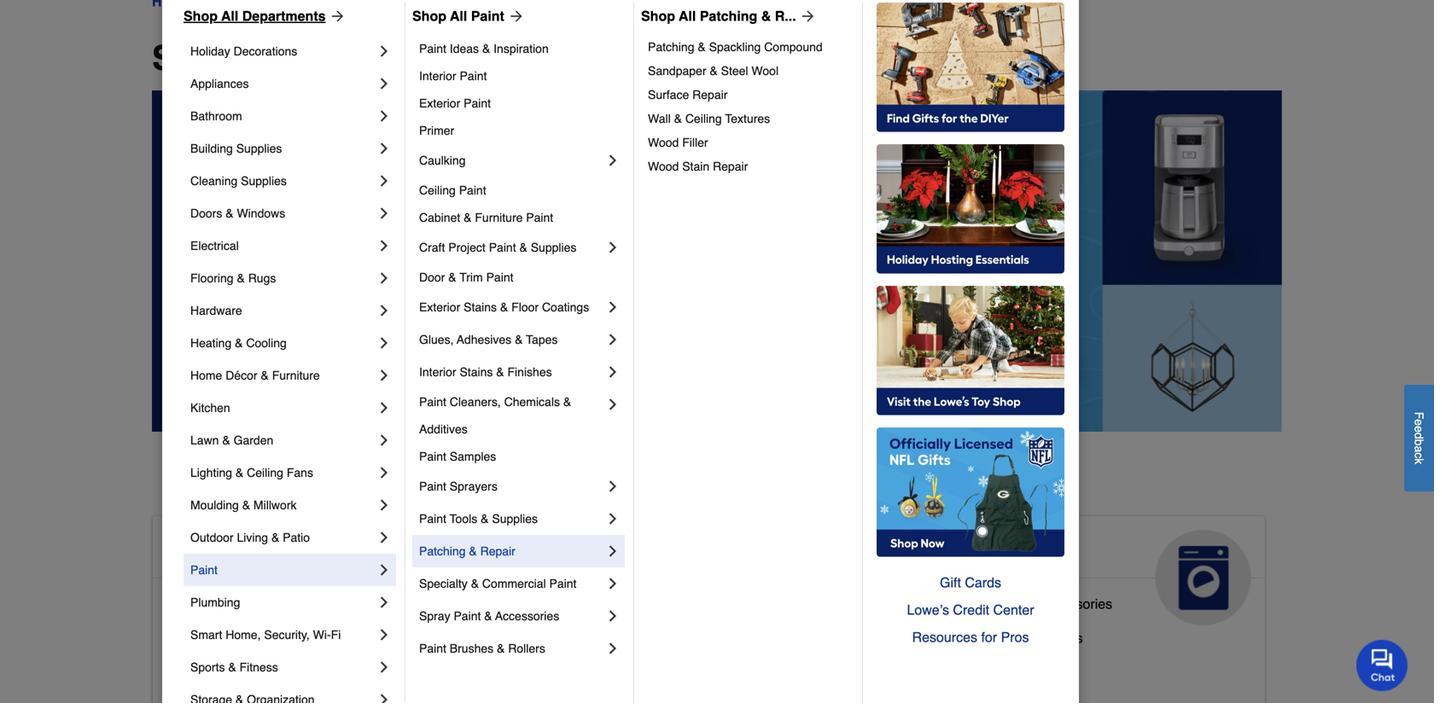 Task type: describe. For each thing, give the bounding box(es) containing it.
0 horizontal spatial pet
[[547, 658, 567, 674]]

garden
[[234, 434, 273, 447]]

spray
[[419, 610, 450, 623]]

& inside interior stains & finishes link
[[496, 365, 504, 379]]

2 horizontal spatial patching
[[700, 8, 758, 24]]

ideas
[[450, 42, 479, 55]]

1 vertical spatial furniture
[[272, 369, 320, 383]]

accessible bathroom link
[[166, 592, 295, 627]]

patching & repair
[[419, 545, 516, 558]]

beverage & wine chillers link
[[927, 627, 1083, 661]]

wood filler
[[648, 136, 708, 149]]

flooring & rugs
[[190, 272, 276, 285]]

sports & fitness link
[[190, 651, 376, 684]]

cleaning supplies link
[[190, 165, 376, 197]]

chevron right image for bathroom
[[376, 108, 393, 125]]

chevron right image for caulking
[[605, 152, 622, 169]]

chevron right image for electrical
[[376, 237, 393, 254]]

ceiling for textures
[[685, 112, 722, 126]]

accessible home image
[[395, 530, 491, 626]]

paint down the ideas
[[460, 69, 487, 83]]

0 vertical spatial home
[[190, 369, 222, 383]]

visit the lowe's toy shop. image
[[877, 286, 1065, 416]]

paint up cabinet & furniture paint
[[459, 184, 486, 197]]

accessible bedroom
[[166, 630, 291, 646]]

caulking link
[[419, 144, 605, 177]]

resources
[[912, 630, 978, 645]]

chevron right image for moulding & millwork
[[376, 497, 393, 514]]

paint inside 'link'
[[489, 241, 516, 254]]

lowe's
[[907, 602, 949, 618]]

2 vertical spatial home
[[284, 665, 321, 680]]

lighting & ceiling fans
[[190, 466, 313, 480]]

& inside the paint cleaners, chemicals & additives
[[563, 395, 571, 409]]

sports
[[190, 661, 225, 675]]

arrow right image for shop all paint
[[504, 8, 525, 25]]

doors
[[190, 207, 222, 220]]

craft
[[419, 241, 445, 254]]

holiday hosting essentials. image
[[877, 144, 1065, 274]]

paint inside the paint cleaners, chemicals & additives
[[419, 395, 446, 409]]

filler
[[682, 136, 708, 149]]

building supplies link
[[190, 132, 376, 165]]

chevron right image for exterior stains & floor coatings
[[605, 299, 622, 316]]

paint inside "link"
[[419, 480, 446, 494]]

glues, adhesives & tapes
[[419, 333, 558, 347]]

surface
[[648, 88, 689, 102]]

shop for shop all paint
[[412, 8, 447, 24]]

animal
[[547, 537, 627, 564]]

accessories for spray paint & accessories
[[495, 610, 559, 623]]

chevron right image for paint brushes & rollers
[[605, 640, 622, 657]]

& inside appliance parts & accessories link
[[1027, 596, 1036, 612]]

animal & pet care link
[[533, 516, 885, 626]]

compound
[[764, 40, 823, 54]]

0 horizontal spatial appliances
[[190, 77, 249, 91]]

outdoor living & patio
[[190, 531, 310, 545]]

exterior for exterior stains & floor coatings
[[419, 301, 460, 314]]

shop all departments
[[152, 38, 507, 78]]

paint cleaners, chemicals & additives
[[419, 395, 574, 436]]

beverage & wine chillers
[[927, 630, 1083, 646]]

fans
[[287, 466, 313, 480]]

chevron right image for hardware
[[376, 302, 393, 319]]

resources for pros
[[912, 630, 1029, 645]]

supplies inside paint tools & supplies link
[[492, 512, 538, 526]]

wood for wood filler
[[648, 136, 679, 149]]

animal & pet care image
[[775, 530, 871, 626]]

cleaning
[[190, 174, 238, 188]]

& inside pet beds, houses, & furniture link
[[664, 658, 673, 674]]

paint brushes & rollers
[[419, 642, 545, 656]]

chevron right image for paint
[[376, 562, 393, 579]]

paint right trim at the top left of page
[[486, 271, 514, 284]]

k
[[1413, 459, 1426, 465]]

parts
[[991, 596, 1023, 612]]

heating & cooling
[[190, 336, 287, 350]]

wall
[[648, 112, 671, 126]]

1 vertical spatial home
[[298, 537, 364, 564]]

primer
[[419, 124, 454, 137]]

paint down ceiling paint link
[[526, 211, 553, 225]]

ceiling paint
[[419, 184, 486, 197]]

shop
[[152, 38, 237, 78]]

shop for shop all departments
[[184, 8, 218, 24]]

kitchen link
[[190, 392, 376, 424]]

samples
[[450, 450, 496, 464]]

lawn
[[190, 434, 219, 447]]

arrow right image
[[326, 8, 346, 25]]

f
[[1413, 412, 1426, 419]]

paint down outdoor
[[190, 564, 218, 577]]

patching & spackling compound
[[648, 40, 823, 54]]

paint samples
[[419, 450, 496, 464]]

& inside paint ideas & inspiration link
[[482, 42, 490, 55]]

entry
[[236, 665, 267, 680]]

beverage
[[927, 630, 986, 646]]

chevron right image for outdoor living & patio
[[376, 529, 393, 546]]

sprayers
[[450, 480, 498, 494]]

& inside moulding & millwork link
[[242, 499, 250, 512]]

& inside wall & ceiling textures link
[[674, 112, 682, 126]]

interior for interior paint
[[419, 69, 456, 83]]

& inside shop all patching & r... link
[[761, 8, 771, 24]]

& inside the exterior stains & floor coatings link
[[500, 301, 508, 314]]

trim
[[460, 271, 483, 284]]

chevron right image for appliances
[[376, 75, 393, 92]]

1 e from the top
[[1413, 419, 1426, 426]]

cards
[[965, 575, 1002, 591]]

accessible for accessible bedroom
[[166, 630, 232, 646]]

electrical link
[[190, 230, 376, 262]]

chevron right image for patching & repair
[[605, 543, 622, 560]]

living
[[237, 531, 268, 545]]

project
[[448, 241, 486, 254]]

departments for shop all departments
[[242, 8, 326, 24]]

brushes
[[450, 642, 494, 656]]

chevron right image for spray paint & accessories
[[605, 608, 622, 625]]

paint inside 'link'
[[471, 8, 504, 24]]

cleaning supplies
[[190, 174, 287, 188]]

bathroom inside "link"
[[190, 109, 242, 123]]

exterior paint link
[[419, 90, 622, 117]]

supplies for cleaning supplies
[[241, 174, 287, 188]]

chevron right image for kitchen
[[376, 400, 393, 417]]

& inside "specialty & commercial paint" link
[[471, 577, 479, 591]]

chevron right image for lawn & garden
[[376, 432, 393, 449]]

shop all departments
[[184, 8, 326, 24]]

chevron right image for holiday decorations
[[376, 43, 393, 60]]

& inside home décor & furniture link
[[261, 369, 269, 383]]

2 horizontal spatial furniture
[[677, 658, 731, 674]]

r...
[[775, 8, 796, 24]]

sports & fitness
[[190, 661, 278, 675]]

1 vertical spatial bathroom
[[236, 596, 295, 612]]

1 horizontal spatial appliances
[[927, 537, 1055, 564]]

doors & windows
[[190, 207, 285, 220]]

chevron right image for glues, adhesives & tapes
[[605, 331, 622, 348]]

tapes
[[526, 333, 558, 347]]

holiday
[[190, 44, 230, 58]]

supplies for livestock supplies
[[608, 624, 660, 639]]

c
[[1413, 453, 1426, 459]]

door & trim paint link
[[419, 264, 622, 291]]

lawn & garden
[[190, 434, 273, 447]]

moulding & millwork
[[190, 499, 297, 512]]

accessible entry & home
[[166, 665, 321, 680]]

patching for spackling
[[648, 40, 695, 54]]

shop for shop all patching & r...
[[641, 8, 675, 24]]

finishes
[[508, 365, 552, 379]]

shop all paint
[[412, 8, 504, 24]]

interior paint link
[[419, 62, 622, 90]]

caulking
[[419, 154, 466, 167]]

accessible for accessible entry & home
[[166, 665, 232, 680]]

patching & repair link
[[419, 535, 605, 568]]

door & trim paint
[[419, 271, 514, 284]]

& inside patching & spackling compound "link"
[[698, 40, 706, 54]]

2 e from the top
[[1413, 426, 1426, 433]]

chevron right image for sports & fitness
[[376, 659, 393, 676]]

chevron right image for paint sprayers
[[605, 478, 622, 495]]

sandpaper & steel wool
[[648, 64, 779, 78]]

shop all patching & r...
[[641, 8, 796, 24]]

chevron right image for lighting & ceiling fans
[[376, 464, 393, 482]]

& inside the doors & windows link
[[226, 207, 234, 220]]

find gifts for the diyer. image
[[877, 3, 1065, 132]]

lighting & ceiling fans link
[[190, 457, 376, 489]]

accessible home link
[[153, 516, 504, 626]]

livestock supplies link
[[547, 620, 660, 654]]

d
[[1413, 433, 1426, 439]]

paint inside 'link'
[[454, 610, 481, 623]]



Task type: vqa. For each thing, say whether or not it's contained in the screenshot.
the bottom EXTERIOR
yes



Task type: locate. For each thing, give the bounding box(es) containing it.
craft project paint & supplies
[[419, 241, 577, 254]]

0 horizontal spatial ceiling
[[247, 466, 283, 480]]

chevron right image for craft project paint & supplies
[[605, 239, 622, 256]]

0 vertical spatial bathroom
[[190, 109, 242, 123]]

supplies inside cleaning supplies link
[[241, 174, 287, 188]]

paint left tools
[[419, 512, 446, 526]]

& inside heating & cooling link
[[235, 336, 243, 350]]

& right doors
[[226, 207, 234, 220]]

officially licensed n f l gifts. shop now. image
[[877, 428, 1065, 558]]

2 horizontal spatial shop
[[641, 8, 675, 24]]

all up sandpaper
[[679, 8, 696, 24]]

tools
[[450, 512, 477, 526]]

patching inside "link"
[[648, 40, 695, 54]]

chevron right image
[[376, 75, 393, 92], [376, 108, 393, 125], [376, 140, 393, 157], [605, 152, 622, 169], [376, 172, 393, 190], [376, 205, 393, 222], [376, 237, 393, 254], [376, 302, 393, 319], [605, 331, 622, 348], [376, 335, 393, 352], [605, 364, 622, 381], [376, 464, 393, 482], [605, 478, 622, 495], [605, 543, 622, 560], [376, 594, 393, 611], [605, 608, 622, 625], [605, 640, 622, 657], [376, 659, 393, 676]]

chat invite button image
[[1357, 640, 1409, 692]]

1 horizontal spatial arrow right image
[[796, 8, 817, 25]]

patching
[[700, 8, 758, 24], [648, 40, 695, 54], [419, 545, 466, 558]]

1 vertical spatial stains
[[460, 365, 493, 379]]

wall & ceiling textures link
[[648, 107, 850, 131]]

arrow right image
[[504, 8, 525, 25], [796, 8, 817, 25]]

1 vertical spatial ceiling
[[419, 184, 456, 197]]

bathroom up building
[[190, 109, 242, 123]]

& down accessible bedroom link at the bottom
[[228, 661, 236, 675]]

3 accessible from the top
[[166, 630, 232, 646]]

& left tapes
[[515, 333, 523, 347]]

0 horizontal spatial patching
[[419, 545, 466, 558]]

exterior up primer at top
[[419, 96, 460, 110]]

2 vertical spatial ceiling
[[247, 466, 283, 480]]

kitchen
[[190, 401, 230, 415]]

supplies up windows
[[241, 174, 287, 188]]

patio
[[283, 531, 310, 545]]

arrow right image inside shop all paint 'link'
[[504, 8, 525, 25]]

& inside beverage & wine chillers link
[[990, 630, 999, 646]]

& inside paint tools & supplies link
[[481, 512, 489, 526]]

interior stains & finishes link
[[419, 356, 605, 388]]

paint tools & supplies
[[419, 512, 538, 526]]

décor
[[226, 369, 257, 383]]

stains up cleaners,
[[460, 365, 493, 379]]

spray paint & accessories link
[[419, 600, 605, 633]]

smart home, security, wi-fi link
[[190, 619, 376, 651]]

2 interior from the top
[[419, 365, 456, 379]]

0 vertical spatial ceiling
[[685, 112, 722, 126]]

moulding & millwork link
[[190, 489, 376, 522]]

e up b
[[1413, 426, 1426, 433]]

appliances image
[[1156, 530, 1251, 626]]

2 vertical spatial furniture
[[677, 658, 731, 674]]

& up paint brushes & rollers
[[484, 610, 492, 623]]

1 vertical spatial repair
[[713, 160, 748, 173]]

ceiling up millwork
[[247, 466, 283, 480]]

1 vertical spatial appliances link
[[914, 516, 1265, 626]]

shop up sandpaper
[[641, 8, 675, 24]]

repair up specialty & commercial paint
[[480, 545, 516, 558]]

1 horizontal spatial furniture
[[475, 211, 523, 225]]

wood down wall
[[648, 136, 679, 149]]

chevron right image for flooring & rugs
[[376, 270, 393, 287]]

shop all patching & r... link
[[641, 6, 817, 26]]

& left trim at the top left of page
[[448, 271, 456, 284]]

fitness
[[240, 661, 278, 675]]

heating & cooling link
[[190, 327, 376, 359]]

0 vertical spatial appliances link
[[190, 67, 376, 100]]

all for paint
[[450, 8, 467, 24]]

& inside 'cabinet & furniture paint' link
[[464, 211, 472, 225]]

1 vertical spatial appliances
[[927, 537, 1055, 564]]

patching up specialty
[[419, 545, 466, 558]]

spray paint & accessories
[[419, 610, 559, 623]]

commercial
[[482, 577, 546, 591]]

2 accessible from the top
[[166, 596, 232, 612]]

1 vertical spatial interior
[[419, 365, 456, 379]]

& inside animal & pet care
[[633, 537, 651, 564]]

& inside 'paint brushes & rollers' link
[[497, 642, 505, 656]]

appliances link up 'chillers'
[[914, 516, 1265, 626]]

all up the ideas
[[450, 8, 467, 24]]

& right animal
[[633, 537, 651, 564]]

e up d
[[1413, 419, 1426, 426]]

& right entry
[[271, 665, 280, 680]]

wood stain repair
[[648, 160, 748, 173]]

accessories up rollers
[[495, 610, 559, 623]]

& left rugs
[[237, 272, 245, 285]]

arrow right image up compound
[[796, 8, 817, 25]]

furniture up kitchen link
[[272, 369, 320, 383]]

glues, adhesives & tapes link
[[419, 324, 605, 356]]

0 vertical spatial appliances
[[190, 77, 249, 91]]

1 shop from the left
[[184, 8, 218, 24]]

1 vertical spatial pet
[[547, 658, 567, 674]]

ceiling up cabinet
[[419, 184, 456, 197]]

exterior
[[419, 96, 460, 110], [419, 301, 460, 314]]

patching up sandpaper
[[648, 40, 695, 54]]

fi
[[331, 628, 341, 642]]

resources for pros link
[[877, 624, 1065, 651]]

paint down the spray
[[419, 642, 446, 656]]

chevron right image for specialty & commercial paint
[[605, 575, 622, 593]]

exterior stains & floor coatings link
[[419, 291, 605, 324]]

cabinet & furniture paint link
[[419, 204, 622, 231]]

& right houses,
[[664, 658, 673, 674]]

departments up exterior paint
[[299, 38, 507, 78]]

pet beds, houses, & furniture
[[547, 658, 731, 674]]

supplies for building supplies
[[236, 142, 282, 155]]

arrow right image inside shop all patching & r... link
[[796, 8, 817, 25]]

bathroom link
[[190, 100, 376, 132]]

paint down animal
[[549, 577, 577, 591]]

1 horizontal spatial accessories
[[1039, 596, 1113, 612]]

2 wood from the top
[[648, 160, 679, 173]]

chevron right image for home décor & furniture
[[376, 367, 393, 384]]

all for patching
[[679, 8, 696, 24]]

accessories for appliance parts & accessories
[[1039, 596, 1113, 612]]

patching up 'spackling'
[[700, 8, 758, 24]]

textures
[[725, 112, 770, 126]]

all down shop all departments link at top
[[246, 38, 289, 78]]

chevron right image for heating & cooling
[[376, 335, 393, 352]]

0 horizontal spatial arrow right image
[[504, 8, 525, 25]]

wood filler link
[[648, 131, 850, 155]]

specialty & commercial paint
[[419, 577, 577, 591]]

building supplies
[[190, 142, 282, 155]]

& inside flooring & rugs link
[[237, 272, 245, 285]]

accessible for accessible home
[[166, 537, 291, 564]]

rugs
[[248, 272, 276, 285]]

repair for wood stain repair
[[713, 160, 748, 173]]

& inside craft project paint & supplies 'link'
[[520, 241, 528, 254]]

home décor & furniture
[[190, 369, 320, 383]]

interior stains & finishes
[[419, 365, 552, 379]]

0 vertical spatial repair
[[693, 88, 728, 102]]

& right parts
[[1027, 596, 1036, 612]]

chevron right image
[[376, 43, 393, 60], [605, 239, 622, 256], [376, 270, 393, 287], [605, 299, 622, 316], [376, 367, 393, 384], [605, 396, 622, 413], [376, 400, 393, 417], [376, 432, 393, 449], [376, 497, 393, 514], [605, 511, 622, 528], [376, 529, 393, 546], [376, 562, 393, 579], [605, 575, 622, 593], [376, 627, 393, 644], [376, 692, 393, 704]]

supplies up houses,
[[608, 624, 660, 639]]

& left cooling
[[235, 336, 243, 350]]

furniture
[[475, 211, 523, 225], [272, 369, 320, 383], [677, 658, 731, 674]]

wood down wood filler
[[648, 160, 679, 173]]

bathroom up smart home, security, wi-fi
[[236, 596, 295, 612]]

chevron right image for paint tools & supplies
[[605, 511, 622, 528]]

& inside patching & repair link
[[469, 545, 477, 558]]

departments up holiday decorations link
[[242, 8, 326, 24]]

pet inside animal & pet care
[[657, 537, 694, 564]]

building
[[190, 142, 233, 155]]

& inside door & trim paint link
[[448, 271, 456, 284]]

& inside sandpaper & steel wool link
[[710, 64, 718, 78]]

paint up paint ideas & inspiration
[[471, 8, 504, 24]]

repair for patching & repair
[[480, 545, 516, 558]]

& inside glues, adhesives & tapes link
[[515, 333, 523, 347]]

plumbing link
[[190, 587, 376, 619]]

paint down the paint samples
[[419, 480, 446, 494]]

shop up paint ideas & inspiration
[[412, 8, 447, 24]]

& right chemicals
[[563, 395, 571, 409]]

& left patio
[[271, 531, 279, 545]]

accessible bedroom link
[[166, 627, 291, 661]]

chevron right image for smart home, security, wi-fi
[[376, 627, 393, 644]]

furniture right houses,
[[677, 658, 731, 674]]

patching & spackling compound link
[[648, 35, 850, 59]]

ceiling up filler
[[685, 112, 722, 126]]

accessories up 'chillers'
[[1039, 596, 1113, 612]]

appliances up cards
[[927, 537, 1055, 564]]

surface repair
[[648, 88, 728, 102]]

departments inside shop all departments link
[[242, 8, 326, 24]]

wall & ceiling textures
[[648, 112, 770, 126]]

2 vertical spatial patching
[[419, 545, 466, 558]]

paint down interior paint
[[464, 96, 491, 110]]

bedroom
[[236, 630, 291, 646]]

0 vertical spatial furniture
[[475, 211, 523, 225]]

0 vertical spatial departments
[[242, 8, 326, 24]]

& inside sports & fitness link
[[228, 661, 236, 675]]

2 shop from the left
[[412, 8, 447, 24]]

wood
[[648, 136, 679, 149], [648, 160, 679, 173]]

holiday decorations link
[[190, 35, 376, 67]]

1 exterior from the top
[[419, 96, 460, 110]]

& right cabinet
[[464, 211, 472, 225]]

exterior down door
[[419, 301, 460, 314]]

0 vertical spatial wood
[[648, 136, 679, 149]]

chevron right image for interior stains & finishes
[[605, 364, 622, 381]]

windows
[[237, 207, 285, 220]]

accessible down moulding
[[166, 537, 291, 564]]

& left floor
[[500, 301, 508, 314]]

1 horizontal spatial shop
[[412, 8, 447, 24]]

furniture up craft project paint & supplies
[[475, 211, 523, 225]]

chevron right image for cleaning supplies
[[376, 172, 393, 190]]

accessible down the smart
[[166, 665, 232, 680]]

cabinet
[[419, 211, 460, 225]]

care
[[547, 564, 600, 592]]

all for departments
[[221, 8, 238, 24]]

hardware
[[190, 304, 242, 318]]

& inside lawn & garden link
[[222, 434, 230, 447]]

rollers
[[508, 642, 545, 656]]

& right wall
[[674, 112, 682, 126]]

1 horizontal spatial appliances link
[[914, 516, 1265, 626]]

ceiling for fans
[[247, 466, 283, 480]]

& down paint tools & supplies
[[469, 545, 477, 558]]

chevron right image for paint cleaners, chemicals & additives
[[605, 396, 622, 413]]

1 horizontal spatial pet
[[657, 537, 694, 564]]

inspiration
[[494, 42, 549, 55]]

accessible up the smart
[[166, 596, 232, 612]]

0 horizontal spatial accessories
[[495, 610, 559, 623]]

moulding
[[190, 499, 239, 512]]

home décor & furniture link
[[190, 359, 376, 392]]

0 vertical spatial exterior
[[419, 96, 460, 110]]

primer link
[[419, 117, 622, 144]]

exterior paint
[[419, 96, 491, 110]]

wood for wood stain repair
[[648, 160, 679, 173]]

supplies up cleaning supplies at the left top of page
[[236, 142, 282, 155]]

& right lawn
[[222, 434, 230, 447]]

repair up wall & ceiling textures
[[693, 88, 728, 102]]

wood stain repair link
[[648, 155, 850, 178]]

paint up additives
[[419, 395, 446, 409]]

& down 'cabinet & furniture paint' link
[[520, 241, 528, 254]]

0 horizontal spatial shop
[[184, 8, 218, 24]]

supplies inside craft project paint & supplies 'link'
[[531, 241, 577, 254]]

1 horizontal spatial patching
[[648, 40, 695, 54]]

2 arrow right image from the left
[[796, 8, 817, 25]]

1 wood from the top
[[648, 136, 679, 149]]

1 accessible from the top
[[166, 537, 291, 564]]

1 vertical spatial departments
[[299, 38, 507, 78]]

& right the ideas
[[482, 42, 490, 55]]

chillers
[[1037, 630, 1083, 646]]

& right specialty
[[471, 577, 479, 591]]

patching for repair
[[419, 545, 466, 558]]

paint left the ideas
[[419, 42, 446, 55]]

repair down wood filler link
[[713, 160, 748, 173]]

paint right the spray
[[454, 610, 481, 623]]

door
[[419, 271, 445, 284]]

& right tools
[[481, 512, 489, 526]]

0 vertical spatial pet
[[657, 537, 694, 564]]

appliances link down decorations
[[190, 67, 376, 100]]

& inside outdoor living & patio link
[[271, 531, 279, 545]]

& left pros
[[990, 630, 999, 646]]

& up sandpaper & steel wool
[[698, 40, 706, 54]]

shop inside shop all patching & r... link
[[641, 8, 675, 24]]

cabinet & furniture paint
[[419, 211, 553, 225]]

for
[[981, 630, 997, 645]]

supplies inside building supplies link
[[236, 142, 282, 155]]

enjoy savings year-round. no matter what you're shopping for, find what you need at a great price. image
[[152, 91, 1282, 432]]

chevron right image for doors & windows
[[376, 205, 393, 222]]

chevron right image for building supplies
[[376, 140, 393, 157]]

interior paint
[[419, 69, 487, 83]]

& left r...
[[761, 8, 771, 24]]

paint down additives
[[419, 450, 446, 464]]

shop inside shop all departments link
[[184, 8, 218, 24]]

4 accessible from the top
[[166, 665, 232, 680]]

1 arrow right image from the left
[[504, 8, 525, 25]]

supplies down paint sprayers "link"
[[492, 512, 538, 526]]

stains down trim at the top left of page
[[464, 301, 497, 314]]

2 exterior from the top
[[419, 301, 460, 314]]

all inside 'link'
[[450, 8, 467, 24]]

supplies inside livestock supplies link
[[608, 624, 660, 639]]

stains for exterior
[[464, 301, 497, 314]]

chevron right image for plumbing
[[376, 594, 393, 611]]

sandpaper & steel wool link
[[648, 59, 850, 83]]

2 horizontal spatial ceiling
[[685, 112, 722, 126]]

0 horizontal spatial appliances link
[[190, 67, 376, 100]]

1 interior from the top
[[419, 69, 456, 83]]

& inside spray paint & accessories 'link'
[[484, 610, 492, 623]]

shop inside shop all paint 'link'
[[412, 8, 447, 24]]

stains for interior
[[460, 365, 493, 379]]

additives
[[419, 423, 468, 436]]

& right the décor
[[261, 369, 269, 383]]

accessible
[[166, 537, 291, 564], [166, 596, 232, 612], [166, 630, 232, 646], [166, 665, 232, 680]]

departments for shop all departments
[[299, 38, 507, 78]]

arrow right image up paint ideas & inspiration link
[[504, 8, 525, 25]]

appliances down "holiday"
[[190, 77, 249, 91]]

animal & pet care
[[547, 537, 694, 592]]

holiday decorations
[[190, 44, 297, 58]]

2 vertical spatial repair
[[480, 545, 516, 558]]

1 vertical spatial patching
[[648, 40, 695, 54]]

1 vertical spatial wood
[[648, 160, 679, 173]]

surface repair link
[[648, 83, 850, 107]]

gift
[[940, 575, 961, 591]]

exterior for exterior paint
[[419, 96, 460, 110]]

credit
[[953, 602, 990, 618]]

interior down glues,
[[419, 365, 456, 379]]

b
[[1413, 439, 1426, 446]]

appliance parts & accessories
[[927, 596, 1113, 612]]

0 vertical spatial patching
[[700, 8, 758, 24]]

0 vertical spatial stains
[[464, 301, 497, 314]]

& left finishes
[[496, 365, 504, 379]]

shop
[[184, 8, 218, 24], [412, 8, 447, 24], [641, 8, 675, 24]]

& left millwork
[[242, 499, 250, 512]]

ceiling paint link
[[419, 177, 622, 204]]

accessories inside 'link'
[[495, 610, 559, 623]]

& inside lighting & ceiling fans link
[[236, 466, 244, 480]]

wine
[[1003, 630, 1034, 646]]

arrow right image for shop all patching & r...
[[796, 8, 817, 25]]

& left steel
[[710, 64, 718, 78]]

interior up exterior paint
[[419, 69, 456, 83]]

all up holiday decorations
[[221, 8, 238, 24]]

accessible for accessible bathroom
[[166, 596, 232, 612]]

& right lighting
[[236, 466, 244, 480]]

f e e d b a c k button
[[1405, 385, 1434, 492]]

1 vertical spatial exterior
[[419, 301, 460, 314]]

f e e d b a c k
[[1413, 412, 1426, 465]]

supplies down 'cabinet & furniture paint' link
[[531, 241, 577, 254]]

shop up "holiday"
[[184, 8, 218, 24]]

accessible up sports
[[166, 630, 232, 646]]

paint down cabinet & furniture paint
[[489, 241, 516, 254]]

3 shop from the left
[[641, 8, 675, 24]]

lowe's credit center
[[907, 602, 1034, 618]]

0 horizontal spatial furniture
[[272, 369, 320, 383]]

interior for interior stains & finishes
[[419, 365, 456, 379]]

& left rollers
[[497, 642, 505, 656]]

& inside 'accessible entry & home' link
[[271, 665, 280, 680]]

1 horizontal spatial ceiling
[[419, 184, 456, 197]]

0 vertical spatial interior
[[419, 69, 456, 83]]

craft project paint & supplies link
[[419, 231, 605, 264]]

floor
[[512, 301, 539, 314]]



